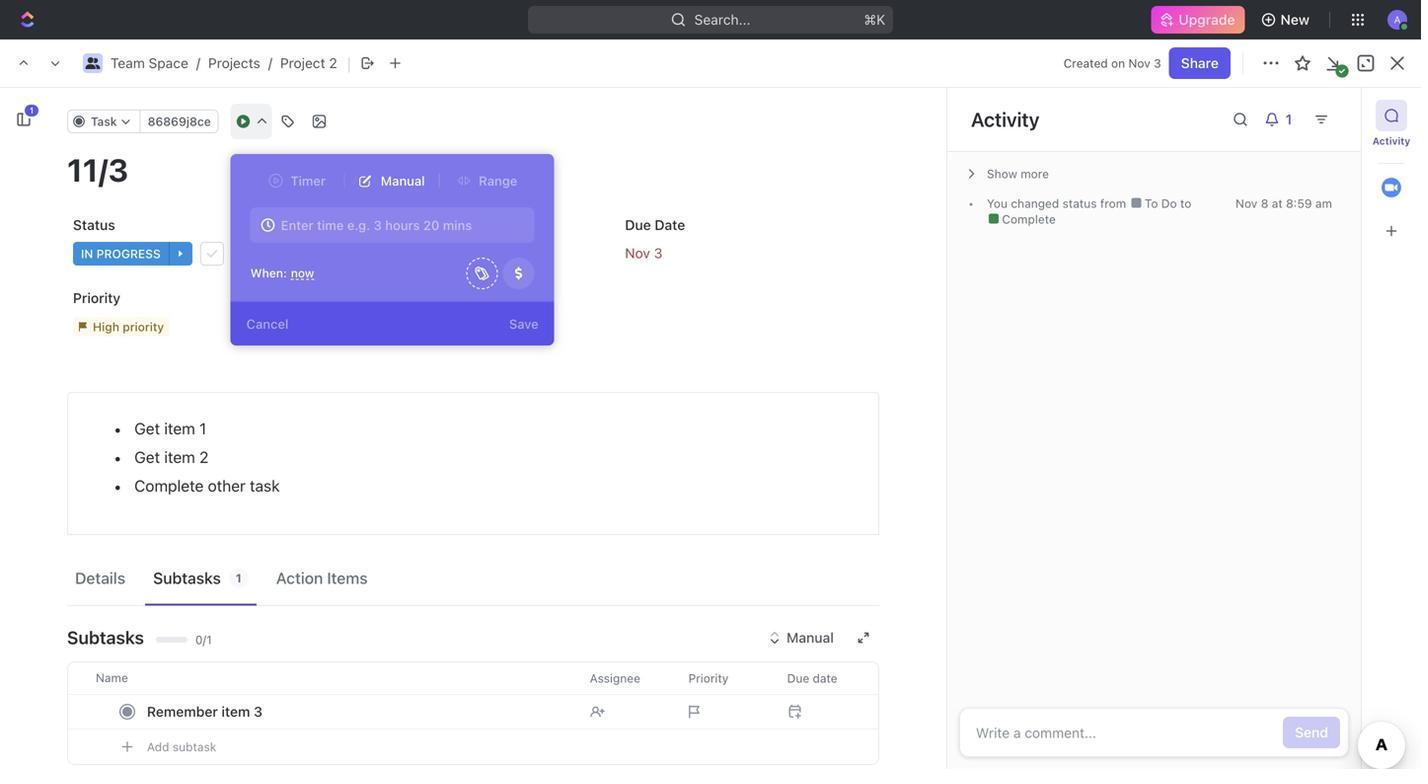 Task type: describe. For each thing, give the bounding box(es) containing it.
when: now
[[251, 266, 314, 280]]

1 share from the left
[[1182, 55, 1219, 71]]

date
[[655, 217, 686, 233]]

team for team space / projects / project 2 |
[[111, 55, 145, 71]]

task 3
[[103, 567, 145, 583]]

assigned to
[[349, 217, 426, 233]]

details
[[75, 569, 126, 587]]

complete
[[999, 212, 1056, 226]]

table link
[[300, 178, 339, 205]]

task up task 3
[[103, 532, 133, 548]]

task up complete
[[132, 413, 161, 429]]

action items
[[276, 569, 368, 587]]

list
[[73, 183, 97, 199]]

space for team space
[[75, 55, 114, 71]]

hide button
[[535, 228, 578, 251]]

1 horizontal spatial 1 button
[[147, 377, 174, 396]]

2 inside get item 1 get item 2 complete other task
[[199, 448, 209, 467]]

add task button down attend
[[94, 632, 169, 656]]

priority
[[73, 290, 121, 306]]

projects inside team space / projects / project 2 |
[[208, 55, 260, 71]]

other
[[208, 476, 246, 495]]

automations button
[[1243, 48, 1345, 78]]

on
[[1112, 56, 1126, 70]]

space for team space / projects / project 2 |
[[149, 55, 188, 71]]

add task for add task button on top of the customize
[[1279, 127, 1339, 143]]

remember item 3 link
[[142, 698, 574, 726]]

0 vertical spatial project 2
[[249, 55, 308, 71]]

add task button up the customize
[[1267, 119, 1351, 151]]

nov 8 at 8:59 am
[[1236, 196, 1333, 210]]

team for team space
[[37, 55, 71, 71]]

1 / from the left
[[123, 55, 127, 71]]

activity inside task sidebar navigation 'tab list'
[[1373, 135, 1411, 147]]

1 share button from the left
[[1170, 47, 1231, 79]]

attend
[[103, 601, 147, 618]]

1 inside get item 1 get item 2 complete other task
[[199, 419, 206, 438]]

status
[[1063, 196, 1097, 210]]

Search tasks... text field
[[1176, 225, 1373, 254]]

now
[[291, 266, 314, 280]]

item for remember
[[222, 703, 250, 720]]

add task left the task
[[195, 469, 248, 482]]

team space
[[37, 55, 114, 71]]

am
[[1316, 196, 1333, 210]]

0 vertical spatial subtasks
[[153, 569, 221, 587]]

task sidebar content section
[[947, 88, 1362, 769]]

0/1
[[195, 633, 212, 647]]

complete
[[134, 476, 204, 495]]

add up cancel
[[237, 280, 260, 294]]

add task up cancel
[[237, 280, 289, 294]]

created on nov 3
[[1064, 56, 1162, 70]]

add up the customize
[[1279, 127, 1305, 143]]

get item 1 get item 2 complete other task
[[134, 419, 280, 495]]

team space / projects / project 2 |
[[111, 53, 351, 73]]

1 right 11/3
[[165, 380, 171, 393]]

task 3 link
[[98, 561, 389, 589]]

task up the customize
[[1309, 127, 1339, 143]]

cancel
[[247, 316, 289, 331]]

changed
[[1011, 196, 1060, 210]]

task left now
[[263, 280, 289, 294]]

customize button
[[1228, 178, 1329, 205]]

3 inside remember item 3 link
[[254, 703, 263, 720]]

details button
[[67, 560, 133, 596]]

send
[[1296, 724, 1329, 741]]

manual
[[381, 173, 425, 188]]

task sidebar navigation tab list
[[1370, 100, 1414, 247]]

1 projects from the left
[[156, 55, 208, 71]]

status
[[73, 217, 115, 233]]

user group image
[[19, 58, 31, 68]]

table
[[304, 183, 339, 199]]

add task button down 11/3
[[94, 409, 169, 433]]

8
[[1262, 196, 1269, 210]]

timer
[[291, 173, 326, 188]]

send button
[[1284, 717, 1341, 748]]

86869j8ce
[[148, 115, 211, 128]]

|
[[347, 53, 351, 73]]

in
[[73, 280, 85, 294]]

3 right on
[[1154, 56, 1162, 70]]

created
[[1064, 56, 1108, 70]]

now button
[[287, 266, 314, 280]]

attend meeting link
[[98, 595, 389, 624]]

add down attend
[[103, 636, 128, 652]]

add down 11/3
[[103, 413, 128, 429]]

item for get
[[164, 419, 195, 438]]

calendar
[[209, 183, 267, 199]]

gantt
[[375, 183, 412, 199]]

upgrade link
[[1152, 6, 1246, 34]]

new button
[[1254, 4, 1322, 36]]

0 horizontal spatial subtasks
[[67, 627, 144, 648]]

at
[[1272, 196, 1283, 210]]

4 / from the left
[[268, 55, 272, 71]]



Task type: vqa. For each thing, say whether or not it's contained in the screenshot.
Meeting
yes



Task type: locate. For each thing, give the bounding box(es) containing it.
range
[[479, 173, 518, 188]]

item
[[164, 419, 195, 438], [164, 448, 195, 467], [222, 703, 250, 720]]

0 horizontal spatial team
[[37, 55, 71, 71]]

1 vertical spatial nov
[[1236, 196, 1258, 210]]

nov inside task sidebar content section
[[1236, 196, 1258, 210]]

1 get from the top
[[134, 419, 160, 438]]

search button
[[1083, 178, 1160, 205]]

project 2 up list
[[47, 118, 165, 151]]

3 / from the left
[[217, 55, 221, 71]]

0 vertical spatial hide
[[1188, 183, 1218, 199]]

0 vertical spatial nov
[[1129, 56, 1151, 70]]

1 vertical spatial get
[[134, 448, 160, 467]]

0 horizontal spatial nov
[[1129, 56, 1151, 70]]

1 horizontal spatial hide
[[1188, 183, 1218, 199]]

2 share from the left
[[1184, 55, 1222, 71]]

1 team from the left
[[37, 55, 71, 71]]

upgrade
[[1179, 11, 1236, 28]]

/ up the 86869j8ce
[[196, 55, 200, 71]]

task 2 link
[[98, 526, 389, 555]]

1 up complete
[[199, 419, 206, 438]]

gantt link
[[371, 178, 412, 205]]

task
[[1309, 127, 1339, 143], [263, 280, 289, 294], [132, 413, 161, 429], [221, 469, 248, 482], [103, 532, 133, 548], [103, 567, 133, 583], [132, 636, 161, 652]]

add task down 11/3
[[103, 413, 161, 429]]

projects link
[[131, 51, 213, 75], [208, 55, 260, 71]]

1
[[30, 106, 34, 115], [165, 380, 171, 393], [199, 419, 206, 438], [236, 571, 242, 585]]

changed status from
[[1008, 196, 1130, 210]]

assigned
[[349, 217, 409, 233]]

add task button
[[1267, 119, 1351, 151], [213, 275, 297, 299], [94, 409, 169, 433], [172, 464, 255, 487], [94, 632, 169, 656]]

nov left the 8
[[1236, 196, 1258, 210]]

share button
[[1170, 47, 1231, 79], [1172, 47, 1234, 79]]

1 horizontal spatial subtasks
[[153, 569, 221, 587]]

search...
[[695, 11, 751, 28]]

automations
[[1252, 55, 1335, 71]]

0 vertical spatial get
[[134, 419, 160, 438]]

3 up the task 2
[[133, 468, 141, 482]]

hide inside button
[[543, 233, 570, 246]]

activity
[[972, 108, 1040, 131], [1373, 135, 1411, 147]]

action
[[276, 569, 323, 587]]

save
[[509, 316, 539, 331]]

subtasks down attend
[[67, 627, 144, 648]]

1 horizontal spatial project 2
[[249, 55, 308, 71]]

2 share button from the left
[[1172, 47, 1234, 79]]

task
[[250, 476, 280, 495]]

/
[[123, 55, 127, 71], [196, 55, 200, 71], [217, 55, 221, 71], [268, 55, 272, 71]]

3 up attend meeting at left bottom
[[136, 567, 145, 583]]

0 horizontal spatial activity
[[972, 108, 1040, 131]]

3 inside task 3 link
[[136, 567, 145, 583]]

add task for add task button below attend
[[103, 636, 161, 652]]

space up the 86869j8ce
[[149, 55, 188, 71]]

calendar link
[[205, 178, 267, 205]]

from
[[1101, 196, 1127, 210]]

1 vertical spatial 1 button
[[147, 377, 174, 396]]

due date
[[625, 217, 686, 233]]

attend meeting
[[103, 601, 203, 618]]

action items button
[[268, 560, 376, 596]]

subtasks
[[153, 569, 221, 587], [67, 627, 144, 648]]

⌘k
[[864, 11, 886, 28]]

0 horizontal spatial 1 button
[[8, 104, 39, 135]]

do
[[1162, 196, 1178, 210]]

0 horizontal spatial hide
[[543, 233, 570, 246]]

1 vertical spatial activity
[[1373, 135, 1411, 147]]

when:
[[251, 266, 287, 280]]

share
[[1182, 55, 1219, 71], [1184, 55, 1222, 71]]

add task
[[1279, 127, 1339, 143], [237, 280, 289, 294], [103, 413, 161, 429], [195, 469, 248, 482], [103, 636, 161, 652]]

add task up the customize
[[1279, 127, 1339, 143]]

to left do
[[1145, 196, 1159, 210]]

user group image
[[85, 57, 100, 69]]

3
[[1154, 56, 1162, 70], [133, 468, 141, 482], [136, 567, 145, 583], [254, 703, 263, 720]]

1 horizontal spatial nov
[[1236, 196, 1258, 210]]

task 2
[[103, 532, 145, 548]]

project 2 link
[[225, 51, 313, 75], [280, 55, 337, 71]]

Edit task name text field
[[67, 151, 880, 189]]

team right user group image
[[111, 55, 145, 71]]

items
[[327, 569, 368, 587]]

to for to do
[[1145, 196, 1159, 210]]

hide button
[[1164, 178, 1224, 205]]

2 space from the left
[[149, 55, 188, 71]]

space inside team space / projects / project 2 |
[[149, 55, 188, 71]]

list link
[[69, 178, 97, 205]]

1 horizontal spatial team
[[111, 55, 145, 71]]

subtasks up meeting on the left of page
[[153, 569, 221, 587]]

task left the task
[[221, 469, 248, 482]]

add left the task
[[195, 469, 218, 482]]

task down attend meeting at left bottom
[[132, 636, 161, 652]]

activity inside task sidebar content section
[[972, 108, 1040, 131]]

to
[[1145, 196, 1159, 210], [1181, 196, 1192, 210], [413, 217, 426, 233]]

/ left |
[[268, 55, 272, 71]]

remember item 3
[[147, 703, 263, 720]]

0 horizontal spatial project 2
[[47, 118, 165, 151]]

11/3
[[103, 378, 129, 394]]

2 inside team space / projects / project 2 |
[[329, 55, 337, 71]]

you
[[987, 196, 1008, 210]]

1 vertical spatial hide
[[543, 233, 570, 246]]

1 button
[[8, 104, 39, 135], [147, 377, 174, 396]]

to for to
[[1181, 196, 1192, 210]]

3 right remember
[[254, 703, 263, 720]]

1 horizontal spatial to
[[1145, 196, 1159, 210]]

1 vertical spatial project 2
[[47, 118, 165, 151]]

0 horizontal spatial to
[[413, 217, 426, 233]]

progress
[[89, 280, 153, 294]]

meeting
[[150, 601, 203, 618]]

86869j8ce button
[[140, 110, 219, 133]]

0 vertical spatial 1 button
[[8, 104, 39, 135]]

add task button up the task 2 link
[[172, 464, 255, 487]]

0 vertical spatial activity
[[972, 108, 1040, 131]]

add task for add task button below 11/3
[[103, 413, 161, 429]]

to do
[[1142, 196, 1181, 210]]

/ up "86869j8ce" button
[[217, 55, 221, 71]]

2 projects from the left
[[208, 55, 260, 71]]

task inside task 3 link
[[103, 567, 133, 583]]

add task down attend
[[103, 636, 161, 652]]

projects
[[156, 55, 208, 71], [208, 55, 260, 71]]

Enter time e.g. 3 hours 20 mins text field
[[251, 207, 535, 243]]

team
[[37, 55, 71, 71], [111, 55, 145, 71]]

customize
[[1254, 183, 1323, 199]]

to right do
[[1181, 196, 1192, 210]]

in progress
[[73, 280, 153, 294]]

2 get from the top
[[134, 448, 160, 467]]

1 button down user group icon
[[8, 104, 39, 135]]

hide inside dropdown button
[[1188, 183, 1218, 199]]

8:59
[[1287, 196, 1313, 210]]

project
[[249, 55, 296, 71], [280, 55, 325, 71], [47, 118, 136, 151]]

team inside team space / projects / project 2 |
[[111, 55, 145, 71]]

2 inside the task 2 link
[[136, 532, 145, 548]]

1 space from the left
[[75, 55, 114, 71]]

team right user group icon
[[37, 55, 71, 71]]

nov right on
[[1129, 56, 1151, 70]]

1 vertical spatial item
[[164, 448, 195, 467]]

0 horizontal spatial space
[[75, 55, 114, 71]]

1 vertical spatial subtasks
[[67, 627, 144, 648]]

2
[[300, 55, 308, 71], [329, 55, 337, 71], [142, 118, 159, 151], [199, 448, 209, 467], [136, 532, 145, 548]]

2 horizontal spatial to
[[1181, 196, 1192, 210]]

1 up the attend meeting link
[[236, 571, 242, 585]]

/ right user group image
[[123, 55, 127, 71]]

1 horizontal spatial space
[[149, 55, 188, 71]]

2 team from the left
[[111, 55, 145, 71]]

project inside team space / projects / project 2 |
[[280, 55, 325, 71]]

1 down user group icon
[[30, 106, 34, 115]]

new
[[1281, 11, 1310, 28]]

add task button up cancel
[[213, 275, 297, 299]]

add
[[1279, 127, 1305, 143], [237, 280, 260, 294], [103, 413, 128, 429], [195, 469, 218, 482], [103, 636, 128, 652]]

team space link
[[12, 51, 119, 75], [111, 55, 188, 71]]

nov
[[1129, 56, 1151, 70], [1236, 196, 1258, 210]]

search
[[1109, 183, 1154, 199]]

due
[[625, 217, 651, 233]]

space right user group icon
[[75, 55, 114, 71]]

2 vertical spatial item
[[222, 703, 250, 720]]

0 vertical spatial item
[[164, 419, 195, 438]]

task down the task 2
[[103, 567, 133, 583]]

1 button right 11/3
[[147, 377, 174, 396]]

hide
[[1188, 183, 1218, 199], [543, 233, 570, 246]]

project 2
[[249, 55, 308, 71], [47, 118, 165, 151]]

hide left the due
[[543, 233, 570, 246]]

project 2 left |
[[249, 55, 308, 71]]

2 / from the left
[[196, 55, 200, 71]]

hide right do
[[1188, 183, 1218, 199]]

to right assigned
[[413, 217, 426, 233]]

1 horizontal spatial activity
[[1373, 135, 1411, 147]]

remember
[[147, 703, 218, 720]]



